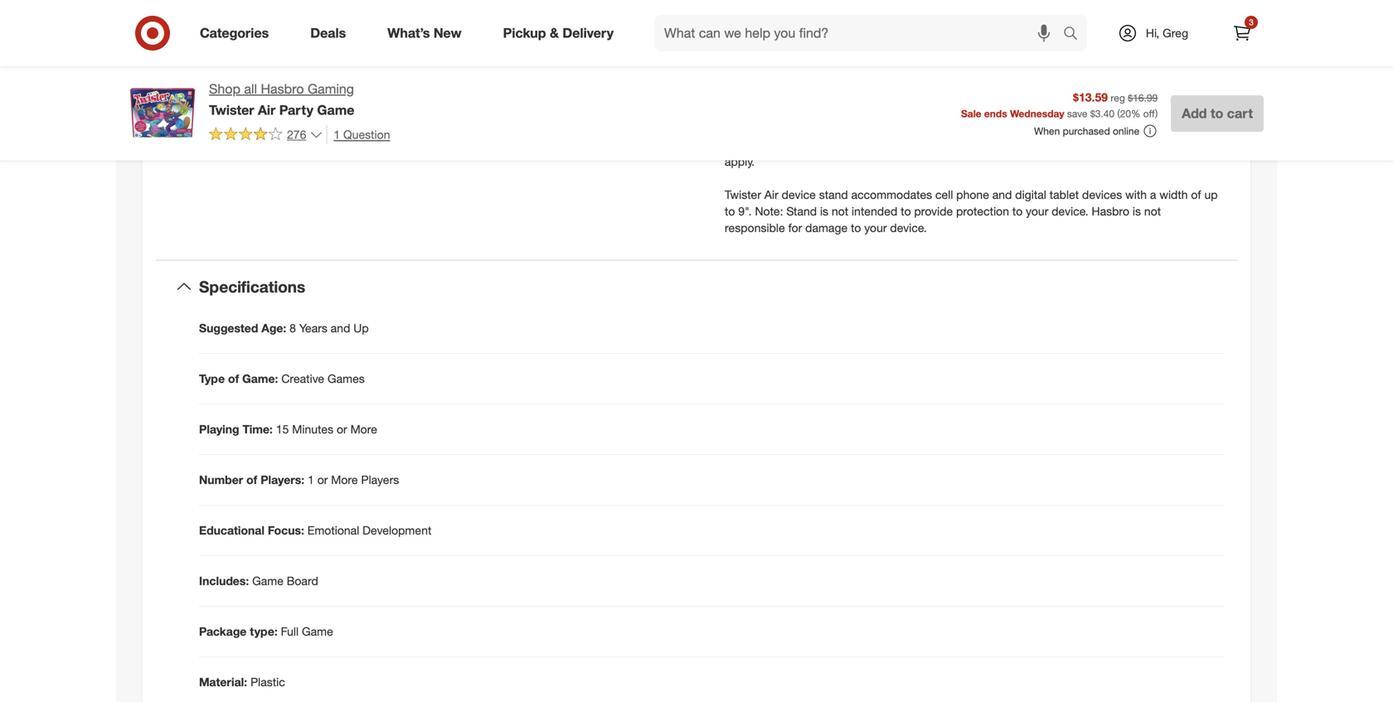 Task type: locate. For each thing, give the bounding box(es) containing it.
watch and laugh: in this app game, players can laugh out loud as they watch themselves and their opponent while playing. save the best moments to watch later
[[216, 12, 650, 43]]

with inside "twister air device stand accommodates cell phone and digital tablet devices with a width of up to 9". note: stand is not intended to provide protection to your device. hasbro is not responsible for damage to your device."
[[1125, 188, 1147, 202]]

to left be on the right top of the page
[[1070, 121, 1080, 136]]

and inside "twister air device stand accommodates cell phone and digital tablet devices with a width of up to 9". note: stand is not intended to provide protection to your device. hasbro is not responsible for damage to your device."
[[993, 188, 1012, 202]]

specifications
[[199, 277, 305, 296]]

device. down provide
[[890, 221, 927, 235]]

air left app.
[[834, 105, 848, 119]]

all right fun
[[244, 81, 257, 97]]

to down the for
[[355, 68, 365, 83]]

kids down the brings
[[282, 85, 303, 99]]

0 horizontal spatial bands,
[[868, 22, 904, 36]]

of left up
[[1191, 188, 1201, 202]]

make
[[467, 52, 495, 66]]

kids!
[[216, 125, 240, 139]]

2 horizontal spatial app
[[1200, 105, 1220, 119]]

276 link
[[209, 125, 323, 145]]

with up purchases
[[1161, 121, 1183, 136]]

more right the minutes
[[350, 422, 377, 437]]

what's
[[387, 25, 430, 41]]

&
[[550, 25, 559, 41]]

hasbro inside "twister air device stand accommodates cell phone and digital tablet devices with a width of up to 9". note: stand is not intended to provide protection to your device. hasbro is not responsible for damage to your device."
[[1092, 204, 1130, 219]]

2 bands, from the left
[[1006, 22, 1042, 36]]

2 horizontal spatial is
[[1133, 204, 1141, 219]]

a left fun
[[216, 85, 222, 99]]

this inside great holiday gift: interactive games like this make great holiday or christmas gifts for kids! great white elephant gifts under $20!
[[454, 108, 472, 123]]

years
[[299, 321, 327, 336]]

wrist
[[838, 22, 865, 36]]

0 vertical spatial stand
[[1084, 22, 1114, 36]]

gifts down interactive
[[354, 125, 377, 139]]

protection
[[956, 204, 1009, 219]]

0 vertical spatial 1
[[334, 127, 340, 142]]

0 horizontal spatial hasbro
[[261, 81, 304, 97]]

1 horizontal spatial kids
[[473, 68, 494, 83]]

this inside watch and laugh: in this app game, players can laugh out loud as they watch themselves and their opponent while playing. save the best moments to watch later
[[345, 12, 363, 26]]

0 horizontal spatial device.
[[890, 221, 927, 235]]

the down laugh
[[482, 28, 498, 43]]

for inside "twister air device stand accommodates cell phone and digital tablet devices with a width of up to 9". note: stand is not intended to provide protection to your device. hasbro is not responsible for damage to your device."
[[788, 221, 802, 235]]

for
[[265, 85, 278, 99], [1183, 105, 1197, 119], [673, 108, 686, 123], [788, 221, 802, 235]]

or inside great holiday gift: interactive games like this make great holiday or christmas gifts for kids! great white elephant gifts under $20!
[[577, 108, 588, 123]]

party
[[279, 102, 313, 118]]

app up while
[[366, 12, 386, 26]]

2 horizontal spatial of
[[1191, 188, 1201, 202]]

and down purchased
[[1069, 138, 1089, 152]]

not down width
[[1144, 204, 1161, 219]]

what's new
[[387, 25, 462, 41]]

0 horizontal spatial a
[[216, 85, 222, 99]]

1 4 from the left
[[772, 22, 778, 36]]

educational
[[199, 523, 265, 538]]

kids
[[473, 68, 494, 83], [282, 85, 303, 99]]

includes 4 twister air wrist bands, 4 twister air ankle bands, device stand with clip, base, and post, and game rules.
[[725, 22, 1217, 53]]

games
[[395, 108, 430, 123]]

as
[[565, 12, 577, 26]]

air up note:
[[765, 188, 779, 202]]

the inside watch and laugh: in this app game, players can laugh out loud as they watch themselves and their opponent while playing. save the best moments to watch later
[[482, 28, 498, 43]]

more for 15 minutes or more
[[350, 422, 377, 437]]

1 vertical spatial with
[[1161, 121, 1183, 136]]

make
[[475, 108, 504, 123]]

package
[[199, 625, 247, 639]]

1 vertical spatial stand
[[786, 204, 817, 219]]

and up themselves
[[258, 12, 283, 26]]

loud
[[539, 12, 562, 26]]

pickup
[[503, 25, 546, 41]]

this up 'opponent'
[[345, 12, 363, 26]]

and left their
[[278, 28, 297, 43]]

digital
[[1015, 188, 1046, 202]]

a left width
[[1150, 188, 1156, 202]]

1 horizontal spatial 4
[[907, 22, 914, 36]]

of
[[1191, 188, 1201, 202], [228, 372, 239, 386], [246, 473, 257, 487]]

and down playing.
[[406, 52, 430, 66]]

and
[[258, 12, 283, 26], [406, 52, 430, 66]]

1 question
[[334, 127, 390, 142]]

and right the base, at right top
[[1197, 22, 1217, 36]]

creative
[[281, 372, 324, 386]]

this
[[345, 12, 363, 26], [454, 108, 472, 123]]

0 horizontal spatial kids
[[282, 85, 303, 99]]

gaming
[[308, 81, 354, 97]]

is down purchases
[[1133, 204, 1141, 219]]

twister inside requires the twister air app. app not available in all languages. check apps.hasbro.com for app availability, compatibility, and update dates. app is not guaranteed to be compatible with any future operating systems or devices. free to download–data rates and in-app purchases may apply.
[[794, 105, 830, 119]]

full
[[281, 625, 299, 639]]

1 vertical spatial gifts
[[354, 125, 377, 139]]

and up the protection
[[993, 188, 1012, 202]]

hasbro up party
[[261, 81, 304, 97]]

device
[[1045, 22, 1081, 36]]

twister left ankle
[[917, 22, 953, 36]]

to right add
[[1211, 105, 1224, 121]]

game left board
[[252, 574, 284, 588]]

2 4 from the left
[[907, 22, 914, 36]]

game left rules.
[[777, 38, 808, 53]]

christmas
[[591, 108, 644, 123]]

0 horizontal spatial and
[[258, 12, 283, 26]]

of left players:
[[246, 473, 257, 487]]

1 horizontal spatial a
[[1150, 188, 1156, 202]]

1 horizontal spatial 1
[[334, 127, 340, 142]]

to inside family party game for adults and kids: make lol family memories! this indoor active game brings hilarity to family game night, kids birthday parties, and playdates. it's a fun gift for kids ages 8+
[[355, 68, 365, 83]]

0 vertical spatial more
[[350, 422, 377, 437]]

stand down device
[[786, 204, 817, 219]]

purchased
[[1063, 125, 1110, 137]]

gifts
[[647, 108, 669, 123], [354, 125, 377, 139]]

cell
[[935, 188, 953, 202]]

focus:
[[268, 523, 304, 538]]

for left damage
[[788, 221, 802, 235]]

or right holiday
[[577, 108, 588, 123]]

is down sale
[[976, 121, 984, 136]]

device
[[782, 188, 816, 202]]

1 vertical spatial the
[[774, 105, 791, 119]]

to left 9".
[[725, 204, 735, 219]]

2 vertical spatial app
[[1106, 138, 1126, 152]]

in
[[969, 105, 978, 119]]

for up any on the top right of page
[[1183, 105, 1197, 119]]

device. down tablet
[[1052, 204, 1089, 219]]

a inside "twister air device stand accommodates cell phone and digital tablet devices with a width of up to 9". note: stand is not intended to provide protection to your device. hasbro is not responsible for damage to your device."
[[1150, 188, 1156, 202]]

0 vertical spatial app
[[366, 12, 386, 26]]

1 horizontal spatial is
[[976, 121, 984, 136]]

your down intended
[[864, 221, 887, 235]]

1 vertical spatial of
[[228, 372, 239, 386]]

1 vertical spatial a
[[1150, 188, 1156, 202]]

app up any on the top right of page
[[1200, 105, 1220, 119]]

with inside requires the twister air app. app not available in all languages. check apps.hasbro.com for app availability, compatibility, and update dates. app is not guaranteed to be compatible with any future operating systems or devices. free to download–data rates and in-app purchases may apply.
[[1161, 121, 1183, 136]]

app down online
[[1106, 138, 1126, 152]]

4 right includes
[[772, 22, 778, 36]]

0 horizontal spatial of
[[228, 372, 239, 386]]

watch
[[216, 12, 255, 26]]

to down they
[[580, 28, 590, 43]]

to inside watch and laugh: in this app game, players can laugh out loud as they watch themselves and their opponent while playing. save the best moments to watch later
[[580, 28, 590, 43]]

shop all hasbro gaming twister air party game
[[209, 81, 354, 118]]

app up update
[[876, 105, 898, 119]]

a inside family party game for adults and kids: make lol family memories! this indoor active game brings hilarity to family game night, kids birthday parties, and playdates. it's a fun gift for kids ages 8+
[[216, 85, 222, 99]]

1 horizontal spatial the
[[774, 105, 791, 119]]

1 horizontal spatial bands,
[[1006, 22, 1042, 36]]

and down memories!
[[586, 68, 605, 83]]

0 vertical spatial a
[[216, 85, 222, 99]]

indoor
[[639, 52, 672, 66]]

1 horizontal spatial your
[[1026, 204, 1049, 219]]

kids down make
[[473, 68, 494, 83]]

1 horizontal spatial of
[[246, 473, 257, 487]]

any
[[1186, 121, 1204, 136]]

of for number of players: 1 or more players
[[246, 473, 257, 487]]

for inside great holiday gift: interactive games like this make great holiday or christmas gifts for kids! great white elephant gifts under $20!
[[673, 108, 686, 123]]

game right full
[[302, 625, 333, 639]]

greg
[[1163, 26, 1188, 40]]

type:
[[250, 625, 278, 639]]

off
[[1143, 107, 1155, 120]]

air inside requires the twister air app. app not available in all languages. check apps.hasbro.com for app availability, compatibility, and update dates. app is not guaranteed to be compatible with any future operating systems or devices. free to download–data rates and in-app purchases may apply.
[[834, 105, 848, 119]]

1 horizontal spatial all
[[981, 105, 993, 119]]

twister up 9".
[[725, 188, 761, 202]]

hasbro inside the shop all hasbro gaming twister air party game
[[261, 81, 304, 97]]

0 horizontal spatial 4
[[772, 22, 778, 36]]

0 horizontal spatial the
[[482, 28, 498, 43]]

)
[[1155, 107, 1158, 120]]

with left the clip,
[[1117, 22, 1139, 36]]

0 vertical spatial gifts
[[647, 108, 669, 123]]

2 vertical spatial of
[[246, 473, 257, 487]]

development
[[363, 523, 432, 538]]

bands, right ankle
[[1006, 22, 1042, 36]]

0 vertical spatial with
[[1117, 22, 1139, 36]]

twister down fun
[[209, 102, 254, 118]]

What can we help you find? suggestions appear below search field
[[654, 15, 1067, 51]]

to right "free"
[[943, 138, 953, 152]]

0 horizontal spatial your
[[864, 221, 887, 235]]

0 vertical spatial of
[[1191, 188, 1201, 202]]

of right type
[[228, 372, 239, 386]]

game,
[[390, 12, 421, 26]]

1 vertical spatial hasbro
[[1092, 204, 1130, 219]]

for down it's
[[673, 108, 686, 123]]

available
[[921, 105, 966, 119]]

future
[[725, 138, 755, 152]]

1 down gift:
[[334, 127, 340, 142]]

provide
[[914, 204, 953, 219]]

number of players: 1 or more players
[[199, 473, 399, 487]]

pickup & delivery link
[[489, 15, 634, 51]]

pickup & delivery
[[503, 25, 614, 41]]

twister inside "twister air device stand accommodates cell phone and digital tablet devices with a width of up to 9". note: stand is not intended to provide protection to your device. hasbro is not responsible for damage to your device."
[[725, 188, 761, 202]]

air inside the shop all hasbro gaming twister air party game
[[258, 102, 276, 118]]

apps.hasbro.com
[[1092, 105, 1180, 119]]

download–data
[[956, 138, 1037, 152]]

material: plastic
[[199, 675, 285, 690]]

for down game
[[265, 85, 278, 99]]

or left devices.
[[857, 138, 868, 152]]

app
[[876, 105, 898, 119], [951, 121, 973, 136]]

interactive
[[338, 108, 392, 123]]

0 vertical spatial the
[[482, 28, 498, 43]]

1 horizontal spatial and
[[406, 52, 430, 66]]

2 vertical spatial with
[[1125, 188, 1147, 202]]

more left players at the bottom left
[[331, 473, 358, 487]]

with right devices
[[1125, 188, 1147, 202]]

this right like
[[454, 108, 472, 123]]

1 vertical spatial more
[[331, 473, 358, 487]]

1 horizontal spatial app
[[951, 121, 973, 136]]

can
[[465, 12, 484, 26]]

0 horizontal spatial 1
[[308, 473, 314, 487]]

0 vertical spatial kids
[[473, 68, 494, 83]]

hasbro down devices
[[1092, 204, 1130, 219]]

0 vertical spatial app
[[876, 105, 898, 119]]

0 horizontal spatial stand
[[786, 204, 817, 219]]

1 vertical spatial app
[[1200, 105, 1220, 119]]

app inside watch and laugh: in this app game, players can laugh out loud as they watch themselves and their opponent while playing. save the best moments to watch later
[[366, 12, 386, 26]]

0 vertical spatial and
[[258, 12, 283, 26]]

air down gift
[[258, 102, 276, 118]]

0 horizontal spatial app
[[876, 105, 898, 119]]

to down accommodates
[[901, 204, 911, 219]]

game down 8+
[[317, 102, 354, 118]]

1 vertical spatial your
[[864, 221, 887, 235]]

$13.59
[[1073, 90, 1108, 104]]

1 horizontal spatial device.
[[1052, 204, 1089, 219]]

to
[[580, 28, 590, 43], [355, 68, 365, 83], [1211, 105, 1224, 121], [1070, 121, 1080, 136], [943, 138, 953, 152], [725, 204, 735, 219], [901, 204, 911, 219], [1012, 204, 1023, 219], [851, 221, 861, 235]]

gifts right the christmas
[[647, 108, 669, 123]]

1 vertical spatial app
[[951, 121, 973, 136]]

1 horizontal spatial gifts
[[647, 108, 669, 123]]

twister
[[782, 22, 818, 36], [917, 22, 953, 36], [209, 102, 254, 118], [794, 105, 830, 119], [725, 188, 761, 202]]

0 vertical spatial hasbro
[[261, 81, 304, 97]]

0 horizontal spatial app
[[366, 12, 386, 26]]

1 vertical spatial device.
[[890, 221, 927, 235]]

categories link
[[186, 15, 290, 51]]

1 vertical spatial all
[[981, 105, 993, 119]]

add
[[1182, 105, 1207, 121]]

all right in
[[981, 105, 993, 119]]

your down digital
[[1026, 204, 1049, 219]]

stand right device
[[1084, 22, 1114, 36]]

bands, right wrist
[[868, 22, 904, 36]]

1 horizontal spatial hasbro
[[1092, 204, 1130, 219]]

0 horizontal spatial all
[[244, 81, 257, 97]]

0 horizontal spatial this
[[345, 12, 363, 26]]

1 horizontal spatial stand
[[1084, 22, 1114, 36]]

1 vertical spatial this
[[454, 108, 472, 123]]

1 horizontal spatial this
[[454, 108, 472, 123]]

1 right players:
[[308, 473, 314, 487]]

great
[[216, 108, 253, 123]]

game down kids:
[[405, 68, 436, 83]]

compatible
[[1100, 121, 1158, 136]]

0 vertical spatial all
[[244, 81, 257, 97]]

white
[[275, 125, 303, 139]]

air inside "twister air device stand accommodates cell phone and digital tablet devices with a width of up to 9". note: stand is not intended to provide protection to your device. hasbro is not responsible for damage to your device."
[[765, 188, 779, 202]]

watch up later
[[606, 12, 637, 26]]

family
[[368, 68, 402, 83]]

the up operating
[[774, 105, 791, 119]]

of for type of game: creative games
[[228, 372, 239, 386]]

twister up compatibility,
[[794, 105, 830, 119]]

$13.59 reg $16.99 sale ends wednesday save $ 3.40 ( 20 % off )
[[961, 90, 1158, 120]]

air
[[821, 22, 835, 36], [957, 22, 971, 36], [258, 102, 276, 118], [834, 105, 848, 119], [765, 188, 779, 202]]

1 vertical spatial and
[[406, 52, 430, 66]]

or right the minutes
[[337, 422, 347, 437]]

game inside family party game for adults and kids: make lol family memories! this indoor active game brings hilarity to family game night, kids birthday parties, and playdates. it's a fun gift for kids ages 8+
[[405, 68, 436, 83]]

app down sale
[[951, 121, 973, 136]]

languages.
[[996, 105, 1052, 119]]

4 right wrist
[[907, 22, 914, 36]]

includes:
[[199, 574, 249, 588]]

requires
[[725, 105, 771, 119]]

may
[[1186, 138, 1208, 152]]

more
[[350, 422, 377, 437], [331, 473, 358, 487]]

watch down they
[[593, 28, 624, 43]]

$16.99
[[1128, 92, 1158, 104]]

your
[[1026, 204, 1049, 219], [864, 221, 887, 235]]

is up damage
[[820, 204, 829, 219]]

to down intended
[[851, 221, 861, 235]]

laugh:
[[286, 12, 329, 26]]

0 vertical spatial this
[[345, 12, 363, 26]]

twister inside the shop all hasbro gaming twister air party game
[[209, 102, 254, 118]]

0 vertical spatial device.
[[1052, 204, 1089, 219]]

what's new link
[[373, 15, 482, 51]]



Task type: vqa. For each thing, say whether or not it's contained in the screenshot.
Technology,
no



Task type: describe. For each thing, give the bounding box(es) containing it.
add to cart button
[[1171, 95, 1264, 132]]

3.40
[[1095, 107, 1115, 120]]

this
[[614, 52, 636, 66]]

systems
[[811, 138, 854, 152]]

suggested
[[199, 321, 258, 336]]

gift
[[245, 85, 261, 99]]

board
[[287, 574, 318, 588]]

hi,
[[1146, 26, 1160, 40]]

availability,
[[725, 121, 780, 136]]

3
[[1249, 17, 1254, 27]]

gift:
[[307, 108, 335, 123]]

not down stand
[[832, 204, 849, 219]]

game inside the shop all hasbro gaming twister air party game
[[317, 102, 354, 118]]

9".
[[738, 204, 752, 219]]

note:
[[755, 204, 783, 219]]

rates
[[1040, 138, 1066, 152]]

0 vertical spatial watch
[[606, 12, 637, 26]]

requires the twister air app. app not available in all languages. check apps.hasbro.com for app availability, compatibility, and update dates. app is not guaranteed to be compatible with any future operating systems or devices. free to download–data rates and in-app purchases may apply.
[[725, 105, 1220, 169]]

type
[[199, 372, 225, 386]]

number
[[199, 473, 243, 487]]

kids:
[[434, 52, 463, 66]]

like
[[433, 108, 450, 123]]

search button
[[1056, 15, 1096, 55]]

save
[[453, 28, 479, 43]]

twister up rules.
[[782, 22, 818, 36]]

night,
[[439, 68, 470, 83]]

playing time: 15 minutes or more
[[199, 422, 377, 437]]

themselves
[[216, 28, 275, 43]]

20
[[1120, 107, 1131, 120]]

game
[[249, 68, 279, 83]]

players
[[361, 473, 399, 487]]

brings
[[282, 68, 314, 83]]

in-
[[1092, 138, 1106, 152]]

more for 1 or more players
[[331, 473, 358, 487]]

playdates.
[[608, 68, 661, 83]]

stand inside "twister air device stand accommodates cell phone and digital tablet devices with a width of up to 9". note: stand is not intended to provide protection to your device. hasbro is not responsible for damage to your device."
[[786, 204, 817, 219]]

be
[[1083, 121, 1097, 136]]

when
[[1034, 125, 1060, 137]]

and inside family party game for adults and kids: make lol family memories! this indoor active game brings hilarity to family game night, kids birthday parties, and playdates. it's a fun gift for kids ages 8+
[[406, 52, 430, 66]]

plastic
[[251, 675, 285, 690]]

delivery
[[563, 25, 614, 41]]

or inside requires the twister air app. app not available in all languages. check apps.hasbro.com for app availability, compatibility, and update dates. app is not guaranteed to be compatible with any future operating systems or devices. free to download–data rates and in-app purchases may apply.
[[857, 138, 868, 152]]

cart
[[1227, 105, 1253, 121]]

all inside the shop all hasbro gaming twister air party game
[[244, 81, 257, 97]]

playing.
[[410, 28, 450, 43]]

twister air device stand accommodates cell phone and digital tablet devices with a width of up to 9". note: stand is not intended to provide protection to your device. hasbro is not responsible for damage to your device.
[[725, 188, 1218, 235]]

with inside includes 4 twister air wrist bands, 4 twister air ankle bands, device stand with clip, base, and post, and game rules.
[[1117, 22, 1139, 36]]

air left ankle
[[957, 22, 971, 36]]

air up rules.
[[821, 22, 835, 36]]

stand inside includes 4 twister air wrist bands, 4 twister air ankle bands, device stand with clip, base, and post, and game rules.
[[1084, 22, 1114, 36]]

0 horizontal spatial gifts
[[354, 125, 377, 139]]

the inside requires the twister air app. app not available in all languages. check apps.hasbro.com for app availability, compatibility, and update dates. app is not guaranteed to be compatible with any future operating systems or devices. free to download–data rates and in-app purchases may apply.
[[774, 105, 791, 119]]

for inside family party game for adults and kids: make lol family memories! this indoor active game brings hilarity to family game night, kids birthday parties, and playdates. it's a fun gift for kids ages 8+
[[265, 85, 278, 99]]

8+
[[334, 85, 348, 99]]

to inside 'button'
[[1211, 105, 1224, 121]]

hilarity
[[318, 68, 352, 83]]

to down digital
[[1012, 204, 1023, 219]]

up
[[354, 321, 369, 336]]

out
[[519, 12, 536, 26]]

operating
[[758, 138, 808, 152]]

intended
[[852, 204, 898, 219]]

and down includes
[[754, 38, 774, 53]]

reg
[[1111, 92, 1125, 104]]

game
[[297, 52, 330, 66]]

0 horizontal spatial is
[[820, 204, 829, 219]]

devices
[[1082, 188, 1122, 202]]

when purchased online
[[1034, 125, 1140, 137]]

great holiday gift: interactive games like this make great holiday or christmas gifts for kids! great white elephant gifts under $20!
[[216, 108, 686, 139]]

0 vertical spatial your
[[1026, 204, 1049, 219]]

ends
[[984, 107, 1007, 120]]

wednesday
[[1010, 107, 1064, 120]]

image of twister air party game image
[[129, 80, 196, 146]]

$20!
[[413, 125, 435, 139]]

moments
[[528, 28, 577, 43]]

update
[[877, 121, 913, 136]]

later
[[628, 28, 650, 43]]

of inside "twister air device stand accommodates cell phone and digital tablet devices with a width of up to 9". note: stand is not intended to provide protection to your device. hasbro is not responsible for damage to your device."
[[1191, 188, 1201, 202]]

holiday
[[537, 108, 574, 123]]

great
[[243, 125, 272, 139]]

material:
[[199, 675, 247, 690]]

adults
[[360, 52, 403, 66]]

great
[[507, 108, 533, 123]]

game inside includes 4 twister air wrist bands, 4 twister air ankle bands, device stand with clip, base, and post, and game rules.
[[777, 38, 808, 53]]

up
[[1205, 188, 1218, 202]]

best
[[502, 28, 525, 43]]

not down ends
[[987, 121, 1004, 136]]

games
[[328, 372, 365, 386]]

package type: full game
[[199, 625, 333, 639]]

and inside family party game for adults and kids: make lol family memories! this indoor active game brings hilarity to family game night, kids birthday parties, and playdates. it's a fun gift for kids ages 8+
[[586, 68, 605, 83]]

while
[[380, 28, 407, 43]]

1 bands, from the left
[[868, 22, 904, 36]]

1 vertical spatial watch
[[593, 28, 624, 43]]

1 vertical spatial kids
[[282, 85, 303, 99]]

for inside requires the twister air app. app not available in all languages. check apps.hasbro.com for app availability, compatibility, and update dates. app is not guaranteed to be compatible with any future operating systems or devices. free to download–data rates and in-app purchases may apply.
[[1183, 105, 1197, 119]]

emotional
[[308, 523, 359, 538]]

3 link
[[1224, 15, 1261, 51]]

game:
[[242, 372, 278, 386]]

fun
[[225, 85, 241, 99]]

categories
[[200, 25, 269, 41]]

and down app.
[[854, 121, 873, 136]]

1 horizontal spatial app
[[1106, 138, 1126, 152]]

and inside watch and laugh: in this app game, players can laugh out loud as they watch themselves and their opponent while playing. save the best moments to watch later
[[258, 12, 283, 26]]

family party game for adults and kids: make lol family memories! this indoor active game brings hilarity to family game night, kids birthday parties, and playdates. it's a fun gift for kids ages 8+
[[216, 52, 680, 99]]

stand
[[819, 188, 848, 202]]

not up update
[[901, 105, 918, 119]]

all inside requires the twister air app. app not available in all languages. check apps.hasbro.com for app availability, compatibility, and update dates. app is not guaranteed to be compatible with any future operating systems or devices. free to download–data rates and in-app purchases may apply.
[[981, 105, 993, 119]]

birthday
[[498, 68, 540, 83]]

hi, greg
[[1146, 26, 1188, 40]]

or right players:
[[317, 473, 328, 487]]

players
[[425, 12, 462, 26]]

1 vertical spatial 1
[[308, 473, 314, 487]]

ages
[[306, 85, 331, 99]]

and inside watch and laugh: in this app game, players can laugh out loud as they watch themselves and their opponent while playing. save the best moments to watch later
[[278, 28, 297, 43]]

guaranteed
[[1007, 121, 1067, 136]]

is inside requires the twister air app. app not available in all languages. check apps.hasbro.com for app availability, compatibility, and update dates. app is not guaranteed to be compatible with any future operating systems or devices. free to download–data rates and in-app purchases may apply.
[[976, 121, 984, 136]]

age:
[[261, 321, 286, 336]]

and left up
[[331, 321, 350, 336]]

in
[[332, 12, 341, 26]]

phone
[[956, 188, 989, 202]]



